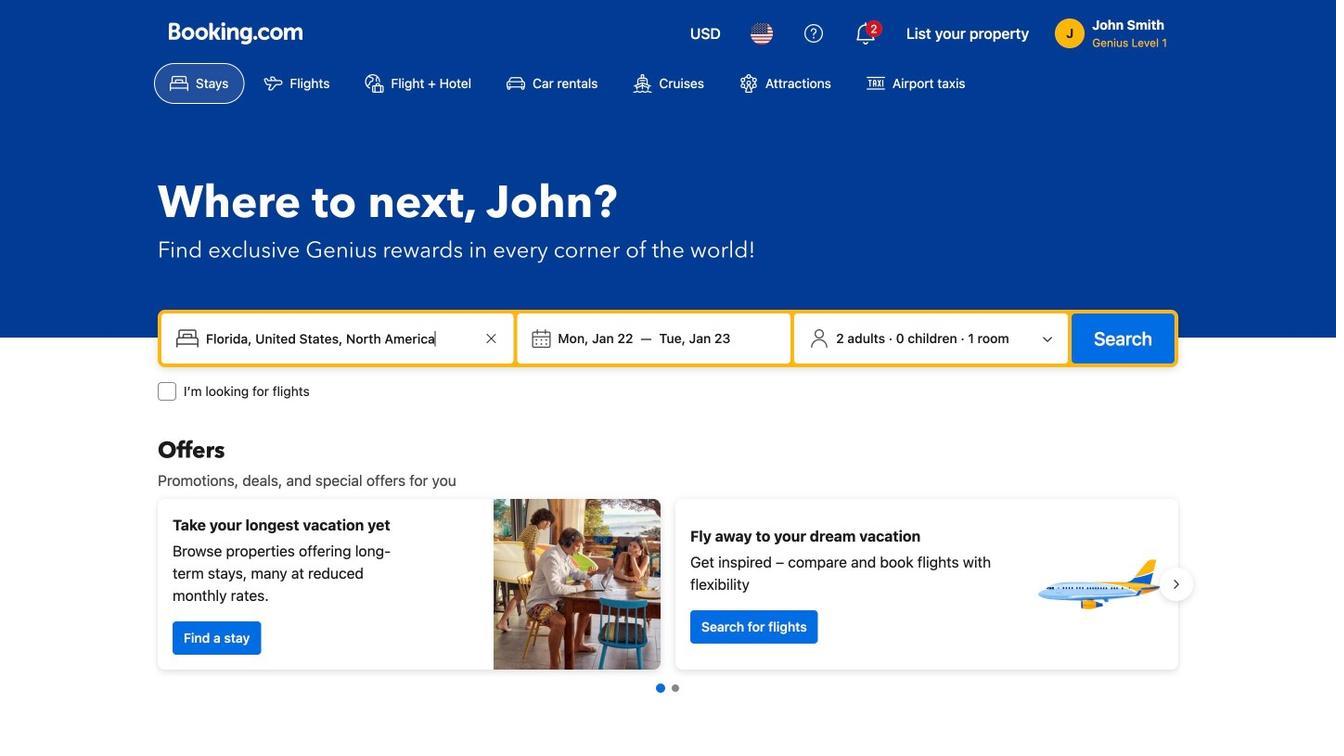 Task type: vqa. For each thing, say whether or not it's contained in the screenshot.
region
yes



Task type: describe. For each thing, give the bounding box(es) containing it.
your account menu john smith genius level 1 element
[[1055, 8, 1175, 51]]

take your longest vacation yet image
[[494, 499, 661, 670]]



Task type: locate. For each thing, give the bounding box(es) containing it.
Where are you going? field
[[199, 322, 480, 355]]

region
[[143, 492, 1193, 677]]

progress bar
[[656, 684, 679, 693]]

booking.com image
[[169, 22, 303, 45]]

fly away to your dream vacation image
[[1034, 520, 1164, 650]]



